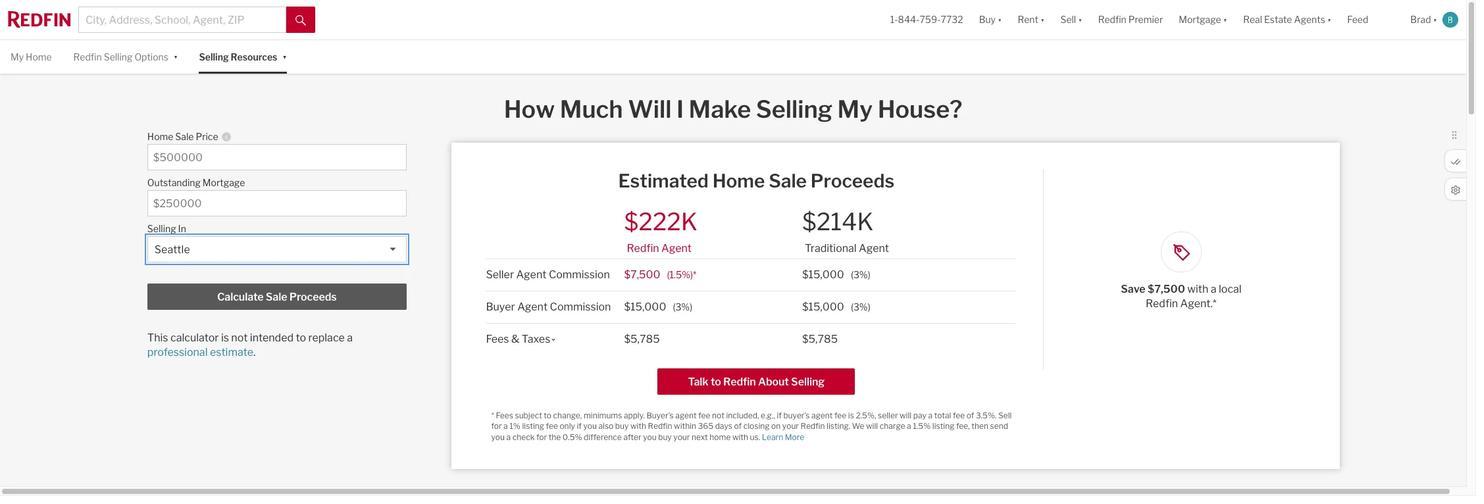 Task type: locate. For each thing, give the bounding box(es) containing it.
1 horizontal spatial for
[[536, 432, 547, 442]]

is up we
[[848, 411, 854, 420]]

1 horizontal spatial with
[[733, 432, 748, 442]]

buy down buyer's
[[658, 432, 672, 442]]

0 vertical spatial if
[[777, 411, 782, 420]]

1 horizontal spatial sale
[[266, 291, 287, 304]]

your
[[783, 421, 799, 431], [674, 432, 690, 442]]

seattle
[[155, 244, 190, 256]]

0 horizontal spatial for
[[491, 421, 502, 431]]

1 horizontal spatial your
[[783, 421, 799, 431]]

$7,500 left (1.5%)
[[624, 268, 661, 281]]

will left pay
[[900, 411, 912, 420]]

professional estimate link
[[147, 346, 253, 359]]

1 horizontal spatial will
[[900, 411, 912, 420]]

a down 1% at the bottom
[[507, 432, 511, 442]]

buyer
[[486, 301, 515, 313]]

$214k
[[802, 208, 874, 236]]

0 vertical spatial of
[[967, 411, 974, 420]]

of down included,
[[734, 421, 742, 431]]

0 horizontal spatial sale
[[175, 131, 194, 142]]

1 vertical spatial to
[[711, 376, 721, 388]]

0 horizontal spatial will
[[866, 421, 878, 431]]

* left subject
[[491, 411, 494, 420]]

you left check at bottom left
[[491, 432, 505, 442]]

estimated
[[618, 170, 709, 192]]

redfin inside $222k redfin agent
[[627, 242, 659, 255]]

1 vertical spatial not
[[712, 411, 725, 420]]

$15,000 (3%) for $15,000
[[802, 301, 871, 313]]

make
[[689, 95, 751, 124]]

talk to redfin about selling
[[688, 376, 825, 388]]

listing
[[522, 421, 544, 431], [933, 421, 955, 431]]

agent inside $222k redfin agent
[[662, 242, 692, 255]]

▾ right rent
[[1041, 14, 1045, 25]]

listing down subject
[[522, 421, 544, 431]]

a right pay
[[928, 411, 933, 420]]

subject
[[515, 411, 542, 420]]

1 horizontal spatial buy
[[658, 432, 672, 442]]

1 horizontal spatial mortgage
[[1179, 14, 1222, 25]]

1 vertical spatial sale
[[769, 170, 807, 192]]

to right talk
[[711, 376, 721, 388]]

is up estimate
[[221, 332, 229, 344]]

1 horizontal spatial listing
[[933, 421, 955, 431]]

selling inside selling resources ▾
[[199, 51, 229, 63]]

$15,000 for $15,000
[[802, 301, 844, 313]]

agent up (1.5%)
[[662, 242, 692, 255]]

0 horizontal spatial sell
[[999, 411, 1012, 420]]

charge
[[880, 421, 905, 431]]

listing.
[[827, 421, 851, 431]]

3.5%.
[[976, 411, 997, 420]]

selling inside 'element'
[[147, 223, 176, 235]]

local
[[1219, 283, 1242, 296]]

▾ inside 'dropdown button'
[[1328, 14, 1332, 25]]

fees left & on the bottom
[[486, 333, 509, 345]]

fee up 'the'
[[546, 421, 558, 431]]

my home link
[[11, 40, 52, 74]]

0 vertical spatial sale
[[175, 131, 194, 142]]

0 horizontal spatial listing
[[522, 421, 544, 431]]

agent up within
[[676, 411, 697, 420]]

0 vertical spatial *
[[693, 269, 697, 280]]

$15,000 (3%) for $7,500
[[802, 268, 871, 281]]

2 vertical spatial sale
[[266, 291, 287, 304]]

commission down seller agent commission
[[550, 301, 611, 313]]

mortgage ▾ button
[[1171, 0, 1236, 39]]

listing down total
[[933, 421, 955, 431]]

▾ right buy
[[998, 14, 1002, 25]]

2 horizontal spatial to
[[711, 376, 721, 388]]

1 vertical spatial mortgage
[[203, 177, 245, 188]]

sell up send
[[999, 411, 1012, 420]]

0 vertical spatial home
[[26, 51, 52, 63]]

0 horizontal spatial to
[[296, 332, 306, 344]]

$15,000 (3%)
[[802, 268, 871, 281], [624, 301, 693, 313], [802, 301, 871, 313]]

selling inside "redfin selling options ▾"
[[104, 51, 133, 63]]

sale right calculate in the left bottom of the page
[[266, 291, 287, 304]]

0 horizontal spatial my
[[11, 51, 24, 63]]

with left us. in the bottom of the page
[[733, 432, 748, 442]]

this
[[147, 332, 168, 344]]

0 vertical spatial not
[[231, 332, 248, 344]]

0 horizontal spatial is
[[221, 332, 229, 344]]

1 horizontal spatial to
[[544, 411, 552, 420]]

buy up after
[[615, 421, 629, 431]]

1 vertical spatial sell
[[999, 411, 1012, 420]]

1 vertical spatial if
[[577, 421, 582, 431]]

sale left price
[[175, 131, 194, 142]]

0 horizontal spatial home
[[26, 51, 52, 63]]

2 agent from the left
[[812, 411, 833, 420]]

2 horizontal spatial home
[[713, 170, 765, 192]]

a left local
[[1211, 283, 1217, 296]]

buy
[[615, 421, 629, 431], [658, 432, 672, 442]]

0 horizontal spatial not
[[231, 332, 248, 344]]

with down apply.
[[631, 421, 646, 431]]

sale inside calculate sale proceeds button
[[266, 291, 287, 304]]

not inside * fees subject to change, minimums apply. buyer's agent fee not included, e.g., if buyer's agent fee is 2.5%, seller will pay a total fee of 3.5%. sell for a 1% listing fee only if you also buy with redfin within 365 days of closing on your redfin listing. we will charge a 1.5% listing fee, then send you a check for the 0.5% difference after you buy your next home with us.
[[712, 411, 725, 420]]

&
[[511, 333, 520, 345]]

agent
[[676, 411, 697, 420], [812, 411, 833, 420]]

of
[[967, 411, 974, 420], [734, 421, 742, 431]]

learn more
[[762, 432, 805, 442]]

(3%) for $15,000
[[851, 301, 871, 313]]

1 vertical spatial your
[[674, 432, 690, 442]]

$7,500 right save
[[1148, 283, 1186, 296]]

0 vertical spatial fees
[[486, 333, 509, 345]]

fee up 365
[[699, 411, 711, 420]]

if right only
[[577, 421, 582, 431]]

2.5%,
[[856, 411, 876, 420]]

1 vertical spatial proceeds
[[289, 291, 337, 304]]

2 horizontal spatial you
[[643, 432, 657, 442]]

outstanding
[[147, 177, 201, 188]]

with up agent.*
[[1188, 283, 1209, 296]]

▾ right agents
[[1328, 14, 1332, 25]]

selling
[[104, 51, 133, 63], [199, 51, 229, 63], [756, 95, 833, 124], [147, 223, 176, 235], [791, 376, 825, 388]]

how much will i make selling my house?
[[504, 95, 963, 124]]

1-844-759-7732 link
[[890, 14, 964, 25]]

brad ▾
[[1411, 14, 1438, 25]]

commission up "buyer agent commission"
[[549, 268, 610, 281]]

total
[[935, 411, 951, 420]]

to right subject
[[544, 411, 552, 420]]

selling in
[[147, 223, 186, 235]]

1 horizontal spatial agent
[[812, 411, 833, 420]]

* down $222k redfin agent
[[693, 269, 697, 280]]

0 horizontal spatial agent
[[676, 411, 697, 420]]

0 vertical spatial is
[[221, 332, 229, 344]]

home inside 'link'
[[26, 51, 52, 63]]

proceeds up "replace"
[[289, 291, 337, 304]]

2 vertical spatial home
[[713, 170, 765, 192]]

seller
[[486, 268, 514, 281]]

check
[[513, 432, 535, 442]]

0 horizontal spatial $5,785
[[624, 333, 660, 345]]

redfin down buyer's at the bottom of the page
[[801, 421, 825, 431]]

a inside the this calculator is not intended to replace a professional estimate .
[[347, 332, 353, 344]]

agent right traditional
[[859, 242, 889, 255]]

only
[[560, 421, 575, 431]]

mortgage
[[1179, 14, 1222, 25], [203, 177, 245, 188]]

1 horizontal spatial is
[[848, 411, 854, 420]]

1 vertical spatial is
[[848, 411, 854, 420]]

▾ right options
[[174, 50, 178, 62]]

mortgage left real at the right of the page
[[1179, 14, 1222, 25]]

to inside * fees subject to change, minimums apply. buyer's agent fee not included, e.g., if buyer's agent fee is 2.5%, seller will pay a total fee of 3.5%. sell for a 1% listing fee only if you also buy with redfin within 365 days of closing on your redfin listing. we will charge a 1.5% listing fee, then send you a check for the 0.5% difference after you buy your next home with us.
[[544, 411, 552, 420]]

fees up 1% at the bottom
[[496, 411, 513, 420]]

you left also
[[584, 421, 597, 431]]

how
[[504, 95, 555, 124]]

1 vertical spatial fees
[[496, 411, 513, 420]]

e.g.,
[[761, 411, 775, 420]]

0 vertical spatial your
[[783, 421, 799, 431]]

home
[[26, 51, 52, 63], [147, 131, 173, 142], [713, 170, 765, 192]]

for left 1% at the bottom
[[491, 421, 502, 431]]

redfin inside "redfin selling options ▾"
[[73, 51, 102, 63]]

to
[[296, 332, 306, 344], [711, 376, 721, 388], [544, 411, 552, 420]]

$7,500
[[624, 268, 661, 281], [1148, 283, 1186, 296]]

included,
[[726, 411, 759, 420]]

mortgage ▾ button
[[1179, 0, 1228, 39]]

0 vertical spatial buy
[[615, 421, 629, 431]]

* inside * fees subject to change, minimums apply. buyer's agent fee not included, e.g., if buyer's agent fee is 2.5%, seller will pay a total fee of 3.5%. sell for a 1% listing fee only if you also buy with redfin within 365 days of closing on your redfin listing. we will charge a 1.5% listing fee, then send you a check for the 0.5% difference after you buy your next home with us.
[[491, 411, 494, 420]]

0 vertical spatial my
[[11, 51, 24, 63]]

calculate sale proceeds button
[[147, 284, 407, 310]]

0 vertical spatial $7,500
[[624, 268, 661, 281]]

buyer's
[[784, 411, 810, 420]]

1 horizontal spatial $5,785
[[802, 333, 838, 345]]

1 horizontal spatial not
[[712, 411, 725, 420]]

0 vertical spatial with
[[1188, 283, 1209, 296]]

1 horizontal spatial if
[[777, 411, 782, 420]]

with
[[1188, 283, 1209, 296], [631, 421, 646, 431], [733, 432, 748, 442]]

▾ right resources
[[283, 50, 287, 62]]

1 horizontal spatial *
[[693, 269, 697, 280]]

not up estimate
[[231, 332, 248, 344]]

selling inside button
[[791, 376, 825, 388]]

a
[[1211, 283, 1217, 296], [347, 332, 353, 344], [928, 411, 933, 420], [504, 421, 508, 431], [907, 421, 912, 431], [507, 432, 511, 442]]

1 horizontal spatial sell
[[1061, 14, 1076, 25]]

redfin right my home
[[73, 51, 102, 63]]

fee up the listing.
[[835, 411, 847, 420]]

commission for buyer agent commission
[[550, 301, 611, 313]]

redfin up "$7,500 (1.5%) *"
[[627, 242, 659, 255]]

2 horizontal spatial sale
[[769, 170, 807, 192]]

agent right "buyer"
[[518, 301, 548, 313]]

proceeds
[[811, 170, 895, 192], [289, 291, 337, 304]]

1 horizontal spatial you
[[584, 421, 597, 431]]

if right e.g.,
[[777, 411, 782, 420]]

if
[[777, 411, 782, 420], [577, 421, 582, 431]]

mortgage down price
[[203, 177, 245, 188]]

agent
[[662, 242, 692, 255], [859, 242, 889, 255], [516, 268, 547, 281], [518, 301, 548, 313]]

sell ▾ button
[[1053, 0, 1091, 39]]

1 vertical spatial home
[[147, 131, 173, 142]]

not inside the this calculator is not intended to replace a professional estimate .
[[231, 332, 248, 344]]

0 horizontal spatial your
[[674, 432, 690, 442]]

$222k
[[624, 208, 698, 236]]

1 vertical spatial $7,500
[[1148, 283, 1186, 296]]

will
[[628, 95, 672, 124]]

1 vertical spatial buy
[[658, 432, 672, 442]]

not
[[231, 332, 248, 344], [712, 411, 725, 420]]

0 vertical spatial sell
[[1061, 14, 1076, 25]]

0 horizontal spatial $7,500
[[624, 268, 661, 281]]

outstanding mortgage element
[[147, 171, 400, 190]]

0 horizontal spatial mortgage
[[203, 177, 245, 188]]

agent up the listing.
[[812, 411, 833, 420]]

house?
[[878, 95, 963, 124]]

sale up the $214k
[[769, 170, 807, 192]]

$222k redfin agent
[[624, 208, 698, 255]]

0 vertical spatial proceeds
[[811, 170, 895, 192]]

▾ inside "redfin selling options ▾"
[[174, 50, 178, 62]]

0 vertical spatial commission
[[549, 268, 610, 281]]

1 vertical spatial of
[[734, 421, 742, 431]]

365
[[698, 421, 714, 431]]

$15,000 for $7,500
[[802, 268, 844, 281]]

seller agent commission
[[486, 268, 610, 281]]

0 horizontal spatial if
[[577, 421, 582, 431]]

sale for proceeds
[[266, 291, 287, 304]]

1 vertical spatial my
[[838, 95, 873, 124]]

much
[[560, 95, 623, 124]]

your up more at bottom right
[[783, 421, 799, 431]]

buy ▾ button
[[971, 0, 1010, 39]]

proceeds up the $214k
[[811, 170, 895, 192]]

0 horizontal spatial *
[[491, 411, 494, 420]]

0 horizontal spatial proceeds
[[289, 291, 337, 304]]

0 horizontal spatial buy
[[615, 421, 629, 431]]

Home Sale Price text field
[[153, 152, 401, 164]]

to left "replace"
[[296, 332, 306, 344]]

redfin left premier
[[1098, 14, 1127, 25]]

you
[[584, 421, 597, 431], [491, 432, 505, 442], [643, 432, 657, 442]]

home for estimated home sale proceeds
[[713, 170, 765, 192]]

agent inside $214k traditional agent
[[859, 242, 889, 255]]

0 horizontal spatial with
[[631, 421, 646, 431]]

fees & taxes
[[486, 333, 551, 345]]

0 vertical spatial will
[[900, 411, 912, 420]]

2 vertical spatial to
[[544, 411, 552, 420]]

sell ▾ button
[[1061, 0, 1083, 39]]

2 horizontal spatial with
[[1188, 283, 1209, 296]]

* fees subject to change, minimums apply. buyer's agent fee not included, e.g., if buyer's agent fee is 2.5%, seller will pay a total fee of 3.5%. sell for a 1% listing fee only if you also buy with redfin within 365 days of closing on your redfin listing. we will charge a 1.5% listing fee, then send you a check for the 0.5% difference after you buy your next home with us.
[[491, 411, 1012, 442]]

of up fee,
[[967, 411, 974, 420]]

1 horizontal spatial proceeds
[[811, 170, 895, 192]]

1 horizontal spatial home
[[147, 131, 173, 142]]

1 vertical spatial commission
[[550, 301, 611, 313]]

estate
[[1265, 14, 1293, 25]]

0 vertical spatial mortgage
[[1179, 14, 1222, 25]]

redfin down save $7,500
[[1146, 298, 1178, 310]]

for left 'the'
[[536, 432, 547, 442]]

not up days
[[712, 411, 725, 420]]

to inside the this calculator is not intended to replace a professional estimate .
[[296, 332, 306, 344]]

your down within
[[674, 432, 690, 442]]

1 vertical spatial *
[[491, 411, 494, 420]]

will down 2.5%,
[[866, 421, 878, 431]]

a right "replace"
[[347, 332, 353, 344]]

sell right rent ▾
[[1061, 14, 1076, 25]]

you right after
[[643, 432, 657, 442]]

my
[[11, 51, 24, 63], [838, 95, 873, 124]]

0 vertical spatial to
[[296, 332, 306, 344]]



Task type: vqa. For each thing, say whether or not it's contained in the screenshot.
Rent.
no



Task type: describe. For each thing, give the bounding box(es) containing it.
feed
[[1348, 14, 1369, 25]]

buyer's
[[647, 411, 674, 420]]

real estate agents ▾ link
[[1244, 0, 1332, 39]]

apply.
[[624, 411, 645, 420]]

we
[[852, 421, 865, 431]]

2 $5,785 from the left
[[802, 333, 838, 345]]

in
[[178, 223, 186, 235]]

with a local redfin agent.*
[[1146, 283, 1242, 310]]

save $7,500
[[1121, 283, 1188, 296]]

i
[[677, 95, 684, 124]]

home sale price
[[147, 131, 218, 142]]

1.5%
[[913, 421, 931, 431]]

2 listing from the left
[[933, 421, 955, 431]]

rent ▾ button
[[1018, 0, 1045, 39]]

seller
[[878, 411, 898, 420]]

send
[[990, 421, 1008, 431]]

.
[[253, 346, 256, 359]]

redfin up included,
[[723, 376, 756, 388]]

real estate agents ▾ button
[[1236, 0, 1340, 39]]

about
[[758, 376, 789, 388]]

mortgage inside dropdown button
[[1179, 14, 1222, 25]]

$214k traditional agent
[[802, 208, 889, 255]]

fee up fee,
[[953, 411, 965, 420]]

1 $5,785 from the left
[[624, 333, 660, 345]]

a left 1.5%
[[907, 421, 912, 431]]

1 listing from the left
[[522, 421, 544, 431]]

estimate
[[210, 346, 253, 359]]

pay
[[914, 411, 927, 420]]

home for my home
[[26, 51, 52, 63]]

buy ▾
[[979, 14, 1002, 25]]

redfin down buyer's
[[648, 421, 672, 431]]

my inside 'link'
[[11, 51, 24, 63]]

save
[[1121, 283, 1146, 296]]

▾ inside selling resources ▾
[[283, 50, 287, 62]]

0 horizontal spatial you
[[491, 432, 505, 442]]

sell inside dropdown button
[[1061, 14, 1076, 25]]

City, Address, School, Agent, ZIP search field
[[78, 7, 286, 33]]

(3%) for $7,500
[[851, 269, 871, 280]]

taxes
[[522, 333, 551, 345]]

1 vertical spatial for
[[536, 432, 547, 442]]

price
[[196, 131, 218, 142]]

replace
[[308, 332, 345, 344]]

Outstanding Mortgage text field
[[153, 198, 401, 210]]

also
[[599, 421, 614, 431]]

after
[[624, 432, 642, 442]]

0 vertical spatial for
[[491, 421, 502, 431]]

feed button
[[1340, 0, 1403, 39]]

1 horizontal spatial $7,500
[[1148, 283, 1186, 296]]

change,
[[553, 411, 582, 420]]

0 horizontal spatial of
[[734, 421, 742, 431]]

fee,
[[956, 421, 970, 431]]

redfin premier
[[1098, 14, 1163, 25]]

commission for seller agent commission
[[549, 268, 610, 281]]

▾ right brad
[[1433, 14, 1438, 25]]

1%
[[510, 421, 521, 431]]

closing
[[744, 421, 770, 431]]

$7,500 (1.5%) *
[[624, 268, 697, 281]]

* inside "$7,500 (1.5%) *"
[[693, 269, 697, 280]]

2 vertical spatial with
[[733, 432, 748, 442]]

mortgage ▾
[[1179, 14, 1228, 25]]

buyer agent commission
[[486, 301, 611, 313]]

▾ right rent ▾
[[1078, 14, 1083, 25]]

home
[[710, 432, 731, 442]]

agents
[[1294, 14, 1326, 25]]

with inside with a local redfin agent.*
[[1188, 283, 1209, 296]]

a inside with a local redfin agent.*
[[1211, 283, 1217, 296]]

1 vertical spatial will
[[866, 421, 878, 431]]

is inside * fees subject to change, minimums apply. buyer's agent fee not included, e.g., if buyer's agent fee is 2.5%, seller will pay a total fee of 3.5%. sell for a 1% listing fee only if you also buy with redfin within 365 days of closing on your redfin listing. we will charge a 1.5% listing fee, then send you a check for the 0.5% difference after you buy your next home with us.
[[848, 411, 854, 420]]

talk
[[688, 376, 709, 388]]

redfin inside with a local redfin agent.*
[[1146, 298, 1178, 310]]

within
[[674, 421, 696, 431]]

sell ▾
[[1061, 14, 1083, 25]]

real estate agents ▾
[[1244, 14, 1332, 25]]

▾ left real at the right of the page
[[1224, 14, 1228, 25]]

intended
[[250, 332, 294, 344]]

estimated home sale proceeds
[[618, 170, 895, 192]]

then
[[972, 421, 989, 431]]

submit search image
[[296, 15, 306, 25]]

(1.5%)
[[667, 269, 693, 280]]

to inside button
[[711, 376, 721, 388]]

outstanding mortgage
[[147, 177, 245, 188]]

agent right seller
[[516, 268, 547, 281]]

learn
[[762, 432, 783, 442]]

minimums
[[584, 411, 622, 420]]

is inside the this calculator is not intended to replace a professional estimate .
[[221, 332, 229, 344]]

1 agent from the left
[[676, 411, 697, 420]]

calculate sale proceeds
[[217, 291, 337, 304]]

redfin selling options ▾
[[73, 50, 178, 63]]

redfin selling options link
[[73, 40, 168, 74]]

a left 1% at the bottom
[[504, 421, 508, 431]]

calculate
[[217, 291, 264, 304]]

user photo image
[[1443, 12, 1459, 28]]

759-
[[920, 14, 941, 25]]

1 horizontal spatial of
[[967, 411, 974, 420]]

selling in element
[[147, 217, 400, 236]]

buy
[[979, 14, 996, 25]]

proceeds inside calculate sale proceeds button
[[289, 291, 337, 304]]

rent ▾ button
[[1010, 0, 1053, 39]]

sale for price
[[175, 131, 194, 142]]

rent ▾
[[1018, 14, 1045, 25]]

days
[[715, 421, 733, 431]]

selling resources link
[[199, 40, 277, 74]]

sell inside * fees subject to change, minimums apply. buyer's agent fee not included, e.g., if buyer's agent fee is 2.5%, seller will pay a total fee of 3.5%. sell for a 1% listing fee only if you also buy with redfin within 365 days of closing on your redfin listing. we will charge a 1.5% listing fee, then send you a check for the 0.5% difference after you buy your next home with us.
[[999, 411, 1012, 420]]

premier
[[1129, 14, 1163, 25]]

my home
[[11, 51, 52, 63]]

buy ▾ button
[[979, 0, 1002, 39]]

next
[[692, 432, 708, 442]]

brad
[[1411, 14, 1431, 25]]

traditional
[[805, 242, 857, 255]]

talk to redfin about selling button
[[658, 368, 855, 395]]

fees inside * fees subject to change, minimums apply. buyer's agent fee not included, e.g., if buyer's agent fee is 2.5%, seller will pay a total fee of 3.5%. sell for a 1% listing fee only if you also buy with redfin within 365 days of closing on your redfin listing. we will charge a 1.5% listing fee, then send you a check for the 0.5% difference after you buy your next home with us.
[[496, 411, 513, 420]]

this calculator is not intended to replace a professional estimate .
[[147, 332, 353, 359]]

1 horizontal spatial my
[[838, 95, 873, 124]]

rent
[[1018, 14, 1039, 25]]

selling resources ▾
[[199, 50, 287, 63]]

real
[[1244, 14, 1263, 25]]

1 vertical spatial with
[[631, 421, 646, 431]]

more
[[785, 432, 805, 442]]

on
[[772, 421, 781, 431]]

options
[[135, 51, 168, 63]]

7732
[[941, 14, 964, 25]]



